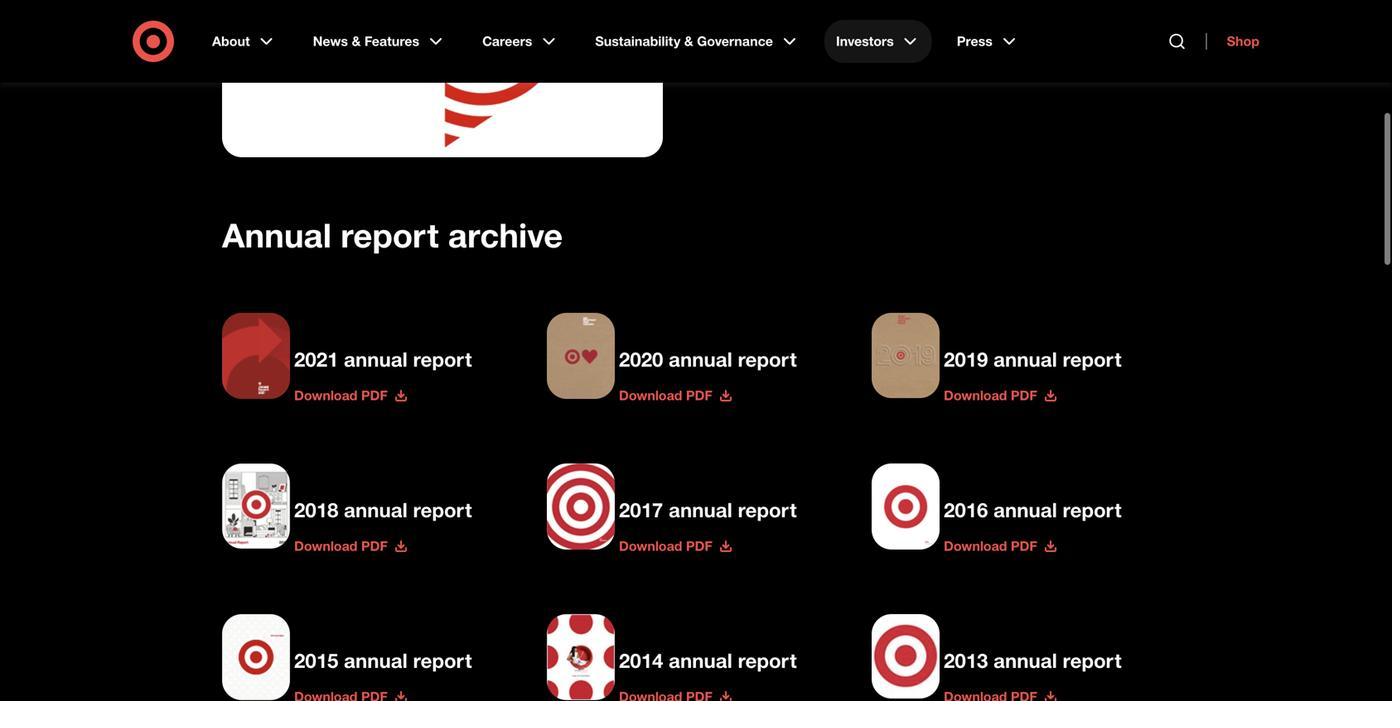 Task type: vqa. For each thing, say whether or not it's contained in the screenshot.
the About Target Drive Up with Starbucks, Our New Fulfillment Feature at the left
no



Task type: describe. For each thing, give the bounding box(es) containing it.
annual report archive
[[222, 215, 563, 256]]

report for 2019 annual report
[[1063, 348, 1122, 372]]

12.5mb)
[[916, 17, 967, 33]]

download for 2019 annual report
[[944, 388, 1007, 404]]

download for 2016 annual report
[[944, 539, 1007, 555]]

icon image
[[547, 464, 615, 550]]

download pdf link for 2017
[[619, 539, 732, 555]]

news & features link
[[301, 20, 458, 63]]

2020 annual report
[[619, 348, 797, 372]]

download for 2020 annual report
[[619, 388, 682, 404]]

sustainability & governance
[[595, 33, 773, 49]]

2013
[[944, 649, 988, 673]]

pdf for 2019
[[1011, 388, 1037, 404]]

report for 2020 annual report
[[738, 348, 797, 372]]

download pdf for 2017
[[619, 539, 713, 555]]

report for 2014 annual report
[[738, 649, 797, 673]]

annual for 2016 annual report
[[994, 498, 1057, 523]]

download pdf for 2018
[[294, 539, 388, 555]]

2018
[[294, 498, 338, 523]]

pdf for 2017
[[686, 539, 713, 555]]

report for 2015 annual report
[[413, 649, 472, 673]]

2016
[[944, 498, 988, 523]]

download for 2017 annual report
[[619, 539, 682, 555]]

bullseye icon image for 2015 annual report
[[222, 615, 290, 701]]

download pdf link for 2018
[[294, 539, 408, 555]]

annual
[[222, 215, 332, 256]]

shop
[[1227, 33, 1260, 49]]

pdf for 2016
[[1011, 539, 1037, 555]]

annual for 2014 annual report
[[669, 649, 732, 673]]

news
[[313, 33, 348, 49]]

download pdf link for 2016
[[944, 539, 1057, 555]]

2015 annual report
[[294, 649, 472, 673]]

archive
[[448, 215, 563, 256]]

the
[[734, 17, 754, 33]]

a close-up of a machine image
[[222, 464, 290, 549]]

2022
[[758, 17, 787, 33]]

press link
[[945, 20, 1031, 63]]

report for 2013 annual report
[[1063, 649, 1122, 673]]

background pattern image
[[547, 615, 615, 701]]

annual for 2015 annual report
[[344, 649, 408, 673]]

news & features
[[313, 33, 419, 49]]

(pdf,
[[880, 17, 912, 33]]

annual for 2019 annual report
[[994, 348, 1057, 372]]

2017 annual report
[[619, 498, 797, 523]]



Task type: locate. For each thing, give the bounding box(es) containing it.
2020
[[619, 348, 663, 372]]

download pdf down 2021
[[294, 388, 388, 404]]

download pdf link down 2018 annual report
[[294, 539, 408, 555]]

download pdf link down 2017 annual report
[[619, 539, 732, 555]]

annual for 2013 annual report
[[994, 649, 1057, 673]]

pdf
[[361, 388, 388, 404], [686, 388, 713, 404], [1011, 388, 1037, 404], [361, 539, 388, 555], [686, 539, 713, 555], [1011, 539, 1037, 555]]

annual right 2015
[[344, 649, 408, 673]]

report inside "link"
[[837, 17, 876, 33]]

download pdf link for 2019
[[944, 388, 1057, 404]]

2015
[[294, 649, 338, 673]]

pdf for 2021
[[361, 388, 388, 404]]

annual for 2017 annual report
[[669, 498, 732, 523]]

download pdf down 2017
[[619, 539, 713, 555]]

download
[[667, 17, 730, 33], [294, 388, 357, 404], [619, 388, 682, 404], [944, 388, 1007, 404], [294, 539, 357, 555], [619, 539, 682, 555], [944, 539, 1007, 555]]

bullseye icon image
[[872, 464, 940, 550], [222, 615, 290, 701]]

2018 annual report
[[294, 498, 472, 523]]

pdf for 2020
[[686, 388, 713, 404]]

& left 'governance'
[[684, 33, 693, 49]]

pdf down 2018 annual report
[[361, 539, 388, 555]]

1 horizontal spatial &
[[684, 33, 693, 49]]

0 vertical spatial bullseye icon image
[[872, 464, 940, 550]]

2019 annual report
[[944, 348, 1122, 372]]

download pdf down 2018 at the bottom left
[[294, 539, 388, 555]]

annual right 2019 on the right of page
[[994, 348, 1057, 372]]

download pdf down 2016
[[944, 539, 1037, 555]]

investors
[[836, 33, 894, 49]]

download pdf link for 2020
[[619, 388, 732, 404]]

download pdf link for 2021
[[294, 388, 408, 404]]

& right news
[[352, 33, 361, 49]]

download up sustainability & governance
[[667, 17, 730, 33]]

pdf down 2020 annual report
[[686, 388, 713, 404]]

download pdf link down 2020 annual report
[[619, 388, 732, 404]]

sustainability & governance link
[[584, 20, 811, 63]]

download for 2018 annual report
[[294, 539, 357, 555]]

careers link
[[471, 20, 570, 63]]

&
[[352, 33, 361, 49], [684, 33, 693, 49]]

about
[[212, 33, 250, 49]]

pdf for 2018
[[361, 539, 388, 555]]

2017
[[619, 498, 663, 523]]

download down 2016
[[944, 539, 1007, 555]]

2021 annual report
[[294, 348, 472, 372]]

annual for 2021 annual report
[[344, 348, 408, 372]]

1 horizontal spatial bullseye icon image
[[872, 464, 940, 550]]

annual right 2014
[[669, 649, 732, 673]]

2021
[[294, 348, 338, 372]]

bullseye icon image for 2016 annual report
[[872, 464, 940, 550]]

bullseye icon image left 2015
[[222, 615, 290, 701]]

download the 2022 annual report (pdf, 12.5mb)
[[667, 17, 967, 33]]

investors link
[[825, 20, 932, 63]]

1 & from the left
[[352, 33, 361, 49]]

2016 annual report
[[944, 498, 1122, 523]]

features
[[365, 33, 419, 49]]

download pdf down 2020
[[619, 388, 713, 404]]

annual for 2020 annual report
[[669, 348, 732, 372]]

pdf down 2017 annual report
[[686, 539, 713, 555]]

download pdf link down '2016 annual report'
[[944, 539, 1057, 555]]

& for features
[[352, 33, 361, 49]]

annual right 2013 on the bottom right of page
[[994, 649, 1057, 673]]

report for 2017 annual report
[[738, 498, 797, 523]]

report
[[837, 17, 876, 33], [341, 215, 439, 256], [413, 348, 472, 372], [738, 348, 797, 372], [1063, 348, 1122, 372], [413, 498, 472, 523], [738, 498, 797, 523], [1063, 498, 1122, 523], [413, 649, 472, 673], [738, 649, 797, 673], [1063, 649, 1122, 673]]

governance
[[697, 33, 773, 49]]

report for 2016 annual report
[[1063, 498, 1122, 523]]

careers
[[482, 33, 532, 49]]

download pdf down 2019 on the right of page
[[944, 388, 1037, 404]]

0 horizontal spatial &
[[352, 33, 361, 49]]

shop link
[[1206, 33, 1260, 50]]

2013 annual report
[[944, 649, 1122, 673]]

embossed brown cover image
[[872, 313, 940, 399]]

annual
[[791, 17, 833, 33], [344, 348, 408, 372], [669, 348, 732, 372], [994, 348, 1057, 372], [344, 498, 408, 523], [669, 498, 732, 523], [994, 498, 1057, 523], [344, 649, 408, 673], [669, 649, 732, 673], [994, 649, 1057, 673]]

download pdf for 2021
[[294, 388, 388, 404]]

annual right 2017
[[669, 498, 732, 523]]

2014
[[619, 649, 663, 673]]

download pdf for 2019
[[944, 388, 1037, 404]]

report for 2018 annual report
[[413, 498, 472, 523]]

pdf down 2019 annual report
[[1011, 388, 1037, 404]]

annual right 2020
[[669, 348, 732, 372]]

annual right 2022
[[791, 17, 833, 33]]

2019
[[944, 348, 988, 372]]

download pdf
[[294, 388, 388, 404], [619, 388, 713, 404], [944, 388, 1037, 404], [294, 539, 388, 555], [619, 539, 713, 555], [944, 539, 1037, 555]]

download inside download the 2022 annual report (pdf, 12.5mb) "link"
[[667, 17, 730, 33]]

download down 2020
[[619, 388, 682, 404]]

annual right 2018 at the bottom left
[[344, 498, 408, 523]]

annual right 2021
[[344, 348, 408, 372]]

report for 2021 annual report
[[413, 348, 472, 372]]

download pdf for 2020
[[619, 388, 713, 404]]

download down 2021
[[294, 388, 357, 404]]

2022 target corporation annual report image
[[222, 0, 663, 157]]

download pdf link down 2021 annual report on the left
[[294, 388, 408, 404]]

press
[[957, 33, 993, 49]]

annual right 2016
[[994, 498, 1057, 523]]

& for governance
[[684, 33, 693, 49]]

2 & from the left
[[684, 33, 693, 49]]

download for 2021 annual report
[[294, 388, 357, 404]]

a red heart on a brown surface image
[[547, 313, 615, 399]]

download down 2017
[[619, 539, 682, 555]]

annual inside "link"
[[791, 17, 833, 33]]

download pdf link
[[294, 388, 408, 404], [619, 388, 732, 404], [944, 388, 1057, 404], [294, 539, 408, 555], [619, 539, 732, 555], [944, 539, 1057, 555]]

bullseye icon image left 2016
[[872, 464, 940, 550]]

a red and white circle image
[[872, 615, 940, 699]]

download pdf for 2016
[[944, 539, 1037, 555]]

pdf down '2016 annual report'
[[1011, 539, 1037, 555]]

sustainability
[[595, 33, 681, 49]]

download pdf link down 2019 annual report
[[944, 388, 1057, 404]]

2014 annual report
[[619, 649, 797, 673]]

download the 2022 annual report (pdf, 12.5mb) link
[[667, 17, 987, 33]]

about link
[[201, 20, 288, 63]]

pdf down 2021 annual report on the left
[[361, 388, 388, 404]]

download down 2019 on the right of page
[[944, 388, 1007, 404]]

0 horizontal spatial bullseye icon image
[[222, 615, 290, 701]]

1 vertical spatial bullseye icon image
[[222, 615, 290, 701]]

download down 2018 at the bottom left
[[294, 539, 357, 555]]

annual for 2018 annual report
[[344, 498, 408, 523]]



